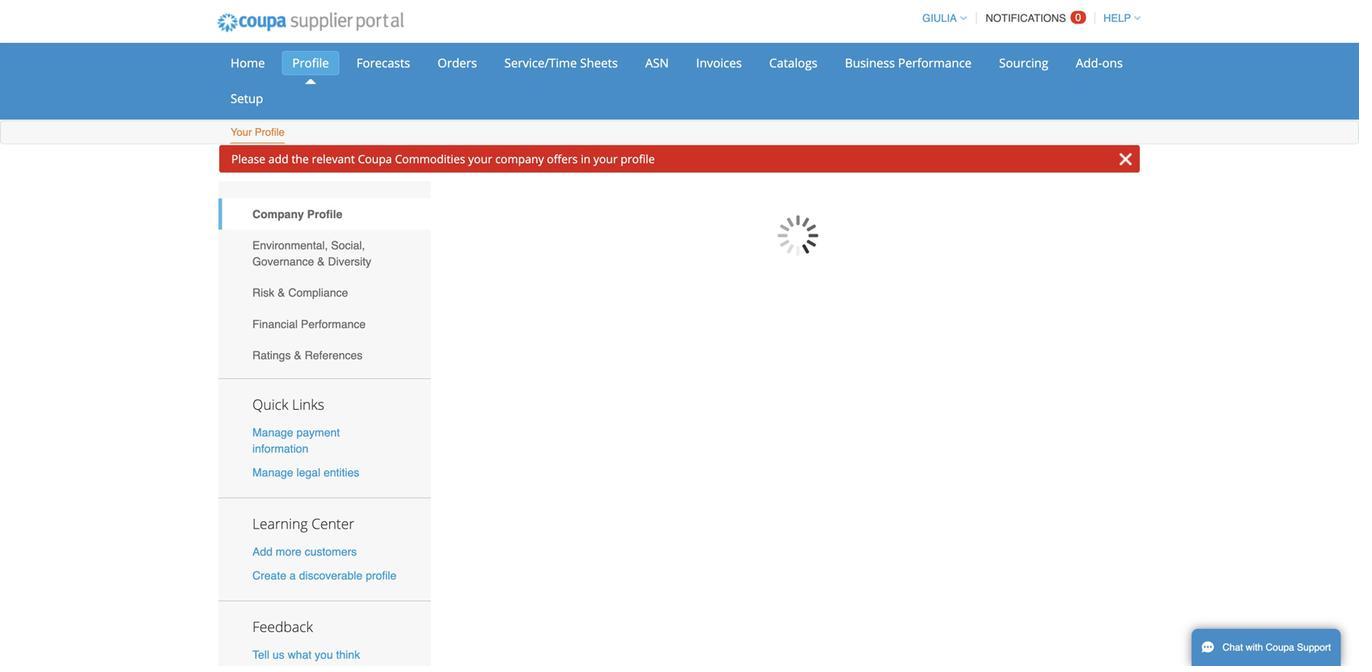 Task type: describe. For each thing, give the bounding box(es) containing it.
forecasts link
[[346, 51, 421, 75]]

giulia link
[[915, 12, 967, 24]]

what
[[288, 649, 312, 662]]

discoverable
[[299, 570, 363, 582]]

please add the relevant coupa commodities your company offers in your profile
[[231, 151, 655, 167]]

2 your from the left
[[594, 151, 618, 167]]

orders link
[[427, 51, 488, 75]]

think
[[336, 649, 360, 662]]

environmental, social, governance & diversity link
[[219, 230, 431, 277]]

coupa inside button
[[1266, 643, 1295, 654]]

& inside environmental, social, governance & diversity
[[317, 255, 325, 268]]

create a discoverable profile link
[[252, 570, 397, 582]]

risk
[[252, 287, 275, 300]]

add-
[[1076, 55, 1103, 71]]

add more customers
[[252, 546, 357, 559]]

manage payment information
[[252, 427, 340, 456]]

add-ons
[[1076, 55, 1123, 71]]

chat
[[1223, 643, 1244, 654]]

forecasts
[[357, 55, 410, 71]]

setup
[[231, 90, 263, 107]]

chat with coupa support
[[1223, 643, 1332, 654]]

chat with coupa support button
[[1192, 630, 1341, 667]]

add
[[252, 546, 273, 559]]

entities
[[324, 466, 360, 479]]

home link
[[220, 51, 276, 75]]

risk & compliance
[[252, 287, 348, 300]]

manage legal entities link
[[252, 466, 360, 479]]

the
[[292, 151, 309, 167]]

0 vertical spatial coupa
[[358, 151, 392, 167]]

sourcing link
[[989, 51, 1059, 75]]

us
[[273, 649, 285, 662]]

profile for your profile
[[255, 126, 285, 138]]

ratings & references
[[252, 349, 363, 362]]

environmental,
[[252, 239, 328, 252]]

offers
[[547, 151, 578, 167]]

in
[[581, 151, 591, 167]]

manage legal entities
[[252, 466, 360, 479]]

sheets
[[580, 55, 618, 71]]

notifications
[[986, 12, 1066, 24]]

ratings
[[252, 349, 291, 362]]

quick
[[252, 395, 288, 414]]

tell us what you think
[[252, 649, 360, 662]]

you
[[315, 649, 333, 662]]

manage for manage legal entities
[[252, 466, 293, 479]]

your
[[231, 126, 252, 138]]

business performance
[[845, 55, 972, 71]]

invoices link
[[686, 51, 753, 75]]

profile for company profile
[[307, 208, 343, 221]]

your profile
[[231, 126, 285, 138]]

relevant
[[312, 151, 355, 167]]

profile link
[[282, 51, 340, 75]]

environmental, social, governance & diversity
[[252, 239, 371, 268]]

giulia
[[923, 12, 957, 24]]

financial performance
[[252, 318, 366, 331]]

catalogs link
[[759, 51, 828, 75]]

help link
[[1097, 12, 1141, 24]]

create
[[252, 570, 287, 582]]

support
[[1298, 643, 1332, 654]]

add-ons link
[[1066, 51, 1134, 75]]

learning
[[252, 515, 308, 534]]

more
[[276, 546, 302, 559]]

ratings & references link
[[219, 340, 431, 371]]

commodities
[[395, 151, 465, 167]]

customers
[[305, 546, 357, 559]]

governance
[[252, 255, 314, 268]]

company profile link
[[219, 199, 431, 230]]

center
[[312, 515, 354, 534]]

sourcing
[[999, 55, 1049, 71]]



Task type: locate. For each thing, give the bounding box(es) containing it.
ons
[[1103, 55, 1123, 71]]

& left diversity
[[317, 255, 325, 268]]

company profile
[[252, 208, 343, 221]]

0 vertical spatial performance
[[898, 55, 972, 71]]

0 vertical spatial profile
[[621, 151, 655, 167]]

orders
[[438, 55, 477, 71]]

help
[[1104, 12, 1131, 24]]

navigation containing notifications 0
[[915, 2, 1141, 34]]

1 vertical spatial coupa
[[1266, 643, 1295, 654]]

navigation
[[915, 2, 1141, 34]]

2 vertical spatial &
[[294, 349, 302, 362]]

service/time sheets link
[[494, 51, 629, 75]]

manage inside manage payment information
[[252, 427, 293, 440]]

home
[[231, 55, 265, 71]]

1 vertical spatial profile
[[255, 126, 285, 138]]

coupa right with
[[1266, 643, 1295, 654]]

profile right in
[[621, 151, 655, 167]]

coupa
[[358, 151, 392, 167], [1266, 643, 1295, 654]]

2 horizontal spatial &
[[317, 255, 325, 268]]

tell
[[252, 649, 269, 662]]

your
[[468, 151, 493, 167], [594, 151, 618, 167]]

performance for financial performance
[[301, 318, 366, 331]]

profile down coupa supplier portal image
[[292, 55, 329, 71]]

1 horizontal spatial performance
[[898, 55, 972, 71]]

0 horizontal spatial profile
[[366, 570, 397, 582]]

performance down giulia
[[898, 55, 972, 71]]

asn link
[[635, 51, 680, 75]]

manage for manage payment information
[[252, 427, 293, 440]]

add more customers link
[[252, 546, 357, 559]]

1 vertical spatial manage
[[252, 466, 293, 479]]

1 vertical spatial profile
[[366, 570, 397, 582]]

0 vertical spatial manage
[[252, 427, 293, 440]]

profile
[[292, 55, 329, 71], [255, 126, 285, 138], [307, 208, 343, 221]]

1 your from the left
[[468, 151, 493, 167]]

learning center
[[252, 515, 354, 534]]

payment
[[297, 427, 340, 440]]

diversity
[[328, 255, 371, 268]]

1 vertical spatial &
[[278, 287, 285, 300]]

create a discoverable profile
[[252, 570, 397, 582]]

legal
[[297, 466, 321, 479]]

service/time
[[505, 55, 577, 71]]

a
[[290, 570, 296, 582]]

0 vertical spatial &
[[317, 255, 325, 268]]

0 horizontal spatial coupa
[[358, 151, 392, 167]]

company
[[252, 208, 304, 221]]

with
[[1246, 643, 1263, 654]]

your profile link
[[230, 123, 285, 144]]

1 horizontal spatial &
[[294, 349, 302, 362]]

performance up references
[[301, 318, 366, 331]]

2 vertical spatial profile
[[307, 208, 343, 221]]

manage
[[252, 427, 293, 440], [252, 466, 293, 479]]

0 horizontal spatial &
[[278, 287, 285, 300]]

& right risk
[[278, 287, 285, 300]]

1 horizontal spatial coupa
[[1266, 643, 1295, 654]]

please
[[231, 151, 266, 167]]

your right in
[[594, 151, 618, 167]]

quick links
[[252, 395, 324, 414]]

compliance
[[288, 287, 348, 300]]

performance
[[898, 55, 972, 71], [301, 318, 366, 331]]

profile up 'add'
[[255, 126, 285, 138]]

add
[[268, 151, 289, 167]]

coupa right relevant in the left top of the page
[[358, 151, 392, 167]]

links
[[292, 395, 324, 414]]

business
[[845, 55, 895, 71]]

coupa supplier portal image
[[206, 2, 415, 43]]

1 vertical spatial performance
[[301, 318, 366, 331]]

manage down information
[[252, 466, 293, 479]]

financial
[[252, 318, 298, 331]]

service/time sheets
[[505, 55, 618, 71]]

asn
[[645, 55, 669, 71]]

feedback
[[252, 618, 313, 637]]

manage payment information link
[[252, 427, 340, 456]]

& for compliance
[[278, 287, 285, 300]]

information
[[252, 443, 309, 456]]

profile right discoverable
[[366, 570, 397, 582]]

1 manage from the top
[[252, 427, 293, 440]]

profile
[[621, 151, 655, 167], [366, 570, 397, 582]]

financial performance link
[[219, 309, 431, 340]]

2 manage from the top
[[252, 466, 293, 479]]

business performance link
[[835, 51, 983, 75]]

1 horizontal spatial profile
[[621, 151, 655, 167]]

1 horizontal spatial your
[[594, 151, 618, 167]]

0 horizontal spatial your
[[468, 151, 493, 167]]

notifications 0
[[986, 11, 1082, 24]]

catalogs
[[770, 55, 818, 71]]

0
[[1076, 11, 1082, 23]]

profile up social,
[[307, 208, 343, 221]]

tell us what you think button
[[252, 647, 360, 663]]

& for references
[[294, 349, 302, 362]]

risk & compliance link
[[219, 277, 431, 309]]

setup link
[[220, 87, 274, 111]]

your left company
[[468, 151, 493, 167]]

0 horizontal spatial performance
[[301, 318, 366, 331]]

& right "ratings" on the left bottom
[[294, 349, 302, 362]]

manage up information
[[252, 427, 293, 440]]

company
[[495, 151, 544, 167]]

performance for business performance
[[898, 55, 972, 71]]

references
[[305, 349, 363, 362]]

0 vertical spatial profile
[[292, 55, 329, 71]]



Task type: vqa. For each thing, say whether or not it's contained in the screenshot.
offers
yes



